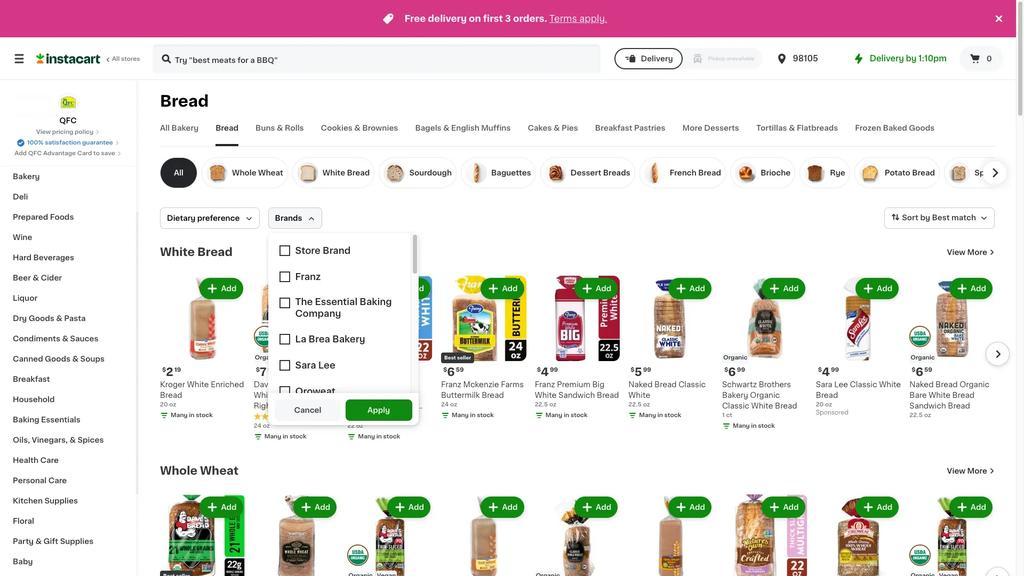 Task type: vqa. For each thing, say whether or not it's contained in the screenshot.


Task type: describe. For each thing, give the bounding box(es) containing it.
& for sauces
[[62, 335, 68, 342]]

delivery for delivery
[[641, 55, 673, 62]]

$ 4 99 for franz premium big white sandwich bread
[[537, 366, 558, 377]]

dry goods & pasta
[[13, 315, 86, 322]]

french bread link
[[639, 157, 726, 188]]

baked
[[883, 124, 907, 132]]

enriched
[[211, 381, 244, 388]]

artisan-
[[278, 402, 308, 409]]

0 horizontal spatial white bread
[[160, 246, 233, 258]]

save
[[101, 150, 115, 156]]

in for bread
[[470, 412, 476, 418]]

loaf for sandwich
[[347, 434, 364, 441]]

advantage
[[43, 150, 76, 156]]

many in stock for 22.5
[[639, 412, 681, 418]]

naked for white
[[629, 381, 653, 388]]

bakery inside schwartz brothers bakery organic classic white bread 1 ct
[[722, 391, 748, 399]]

wine link
[[6, 227, 130, 248]]

buns
[[256, 124, 275, 132]]

3
[[505, 14, 511, 23]]

shelves by aisles element
[[160, 147, 1024, 199]]

personal care link
[[6, 470, 130, 491]]

1 item badge image from the left
[[347, 545, 369, 566]]

stock for bread
[[477, 412, 494, 418]]

organic inside schwartz brothers bakery organic classic white bread 1 ct
[[750, 391, 780, 399]]

classic for bread
[[679, 381, 706, 388]]

product group containing 7
[[254, 276, 339, 443]]

bare
[[910, 391, 927, 399]]

tortillas & flatbreads
[[756, 124, 838, 132]]

franz for 4
[[535, 381, 555, 388]]

white inside nature's own perfectly crafted white bread, thick sliced non-gmo sandwich bread, 22 oz loaf
[[347, 402, 369, 409]]

best for best seller
[[444, 355, 456, 360]]

$ 4 99 for sara lee classic white bread
[[818, 366, 839, 377]]

all of 12 group
[[160, 157, 202, 188]]

cider
[[41, 274, 62, 282]]

all bakery link
[[160, 123, 199, 146]]

in for sandwich
[[564, 412, 569, 418]]

in for classic
[[751, 423, 757, 429]]

1
[[722, 412, 725, 418]]

flatbreads
[[797, 124, 838, 132]]

pastries
[[634, 124, 665, 132]]

sara
[[816, 381, 832, 388]]

white inside kroger white enriched bread 20 oz
[[187, 381, 209, 388]]

6 for franz
[[447, 366, 455, 377]]

health
[[13, 457, 38, 464]]

sandwich inside franz premium big white sandwich bread 22.5 oz
[[559, 391, 595, 399]]

4 for franz premium big white sandwich bread
[[541, 366, 549, 377]]

supplies inside party & gift supplies link
[[60, 538, 93, 545]]

product group containing 2
[[160, 276, 245, 422]]

care for health care
[[40, 457, 59, 464]]

canned goods & soups link
[[6, 349, 130, 369]]

deli link
[[6, 187, 130, 207]]

many in stock for bread
[[452, 412, 494, 418]]

& for flatbreads
[[789, 124, 795, 132]]

crafted
[[384, 391, 412, 399]]

condiments & sauces link
[[6, 329, 130, 349]]

cakes & pies link
[[528, 123, 578, 146]]

meat & seafood
[[13, 112, 75, 119]]

best match
[[932, 214, 976, 221]]

rolls
[[285, 124, 304, 132]]

dessert breads image
[[545, 162, 566, 183]]

brothers
[[759, 381, 791, 388]]

1:10pm
[[919, 54, 947, 62]]

3 6 from the left
[[916, 366, 923, 377]]

1 horizontal spatial qfc
[[59, 117, 77, 124]]

20 inside sara lee classic white bread 20 oz
[[816, 401, 824, 407]]

pies
[[562, 124, 578, 132]]

all inside group
[[174, 169, 184, 177]]

item carousel region for white bread
[[145, 272, 1010, 447]]

classic for lee
[[850, 381, 877, 388]]

bread inside sara lee classic white bread 20 oz
[[816, 391, 838, 399]]

view for whole wheat
[[947, 467, 966, 475]]

& for rolls
[[277, 124, 283, 132]]

snacks & candy
[[13, 132, 76, 140]]

99 for sara lee classic white bread
[[831, 367, 839, 373]]

best seller
[[444, 355, 471, 360]]

right,
[[254, 402, 276, 409]]

cakes
[[528, 124, 552, 132]]

100%
[[27, 140, 43, 146]]

gmo
[[391, 413, 411, 420]]

own
[[381, 381, 398, 388]]

goods for dry goods & pasta
[[29, 315, 54, 322]]

1 vertical spatial whole wheat
[[160, 465, 239, 476]]

sprouted gra link
[[944, 157, 1024, 188]]

floral
[[13, 517, 34, 525]]

organic inside dave's killer bread white bread done right, artisan-style organic white bread, 24 oz loaf
[[254, 413, 284, 420]]

cookies & brownies link
[[321, 123, 398, 146]]

mckenzie
[[463, 381, 499, 388]]

baking essentials
[[13, 416, 80, 424]]

liquor link
[[6, 288, 130, 308]]

many down 24 oz on the bottom left of the page
[[264, 433, 281, 439]]

all for all stores
[[112, 56, 120, 62]]

item badge image for 7
[[254, 326, 275, 347]]

frozen link
[[6, 146, 130, 166]]

view more link for white bread
[[947, 247, 995, 258]]

breakfast pastries link
[[595, 123, 665, 146]]

20 inside kroger white enriched bread 20 oz
[[160, 401, 168, 407]]

& for cider
[[33, 274, 39, 282]]

add qfc advantage card to save link
[[14, 149, 122, 158]]

view for white bread
[[947, 249, 966, 256]]

Search field
[[154, 45, 599, 73]]

beverages inside "link"
[[33, 254, 74, 261]]

22 inside nature's own perfectly crafted white bread, thick sliced non-gmo sandwich bread, 22 oz loaf
[[412, 423, 421, 431]]

sprouted
[[975, 169, 1010, 177]]

$ for franz premium big white sandwich bread
[[537, 367, 541, 373]]

done
[[302, 391, 322, 399]]

white inside shelves by aisles element
[[323, 169, 345, 177]]

$ for schwartz brothers bakery organic classic white bread
[[724, 367, 728, 373]]

0 vertical spatial view
[[36, 129, 51, 135]]

white inside sara lee classic white bread 20 oz
[[879, 381, 901, 388]]

$ 7 99
[[256, 366, 276, 377]]

personal care
[[13, 477, 67, 484]]

killer
[[281, 381, 299, 388]]

sandwich inside nature's own perfectly crafted white bread, thick sliced non-gmo sandwich bread, 22 oz loaf
[[347, 423, 384, 431]]

apply
[[367, 406, 390, 414]]

brownies
[[362, 124, 398, 132]]

0 horizontal spatial bakery
[[13, 173, 40, 180]]

classic inside schwartz brothers bakery organic classic white bread 1 ct
[[722, 402, 749, 409]]

59 for franz mckenzie farms buttermilk bread
[[456, 367, 464, 373]]

desserts
[[704, 124, 739, 132]]

0 vertical spatial beverages
[[13, 92, 54, 99]]

tortillas & flatbreads link
[[756, 123, 838, 146]]

brioche image
[[735, 162, 756, 183]]

100% satisfaction guarantee
[[27, 140, 113, 146]]

loaf for white
[[276, 423, 292, 431]]

baby link
[[6, 552, 130, 572]]

tortillas
[[756, 124, 787, 132]]

bread inside kroger white enriched bread 20 oz
[[160, 391, 182, 399]]

bread inside franz premium big white sandwich bread 22.5 oz
[[597, 391, 619, 399]]

breakfast for breakfast
[[13, 376, 50, 383]]

in for 20
[[189, 412, 194, 418]]

sara lee classic white bread 20 oz
[[816, 381, 901, 407]]

health care
[[13, 457, 59, 464]]

sourdough link
[[379, 157, 457, 188]]

baguettes
[[491, 169, 531, 177]]

first
[[483, 14, 503, 23]]

goods for canned goods & soups
[[45, 355, 70, 363]]

(175)
[[293, 414, 307, 420]]

bakery link
[[6, 166, 130, 187]]

kroger white enriched bread 20 oz
[[160, 381, 244, 407]]

party & gift supplies
[[13, 538, 93, 545]]

qfc link
[[58, 93, 78, 126]]

perfectly
[[347, 391, 382, 399]]

frozen baked goods link
[[855, 123, 935, 146]]

canned goods & soups
[[13, 355, 105, 363]]

card
[[77, 150, 92, 156]]

0 horizontal spatial white bread link
[[160, 246, 233, 259]]

stock for 20
[[196, 412, 213, 418]]

22.5 inside naked bread classic white 22.5 oz
[[629, 401, 642, 407]]

more for wheat
[[967, 467, 987, 475]]

baking essentials link
[[6, 410, 130, 430]]

$ for naked bread classic white
[[631, 367, 635, 373]]

delivery by 1:10pm link
[[853, 52, 947, 65]]

sauces
[[70, 335, 98, 342]]

stock for classic
[[758, 423, 775, 429]]

supplies inside kitchen supplies link
[[45, 497, 78, 505]]

1 horizontal spatial bakery
[[172, 124, 199, 132]]

farms
[[501, 381, 524, 388]]

condiments & sauces
[[13, 335, 98, 342]]

cookies
[[321, 124, 353, 132]]

0 vertical spatial more
[[683, 124, 702, 132]]

wine
[[13, 234, 32, 241]]

orders.
[[513, 14, 547, 23]]

snacks & candy link
[[6, 126, 130, 146]]

oz inside nature's own perfectly crafted white bread, thick sliced non-gmo sandwich bread, 22 oz loaf
[[423, 423, 432, 431]]

to
[[93, 150, 100, 156]]

99 for franz premium big white sandwich bread
[[550, 367, 558, 373]]

99 for schwartz brothers bakery organic classic white bread
[[737, 367, 745, 373]]

kitchen
[[13, 497, 43, 505]]

many in stock for sandwich
[[545, 412, 588, 418]]

& left spices at the bottom left of page
[[70, 436, 76, 444]]

whole wheat image
[[206, 162, 228, 183]]

many in stock down (175)
[[264, 433, 306, 439]]

dry
[[13, 315, 27, 322]]

white inside franz premium big white sandwich bread 22.5 oz
[[535, 391, 557, 399]]

product group containing 5
[[629, 276, 714, 422]]

franz mckenzie farms buttermilk bread 24 oz
[[441, 381, 524, 407]]

2 item badge image from the left
[[910, 545, 931, 566]]

stock down (175)
[[290, 433, 306, 439]]

qfc logo image
[[58, 93, 78, 113]]

dave's killer bread white bread done right, artisan-style organic white bread, 24 oz loaf
[[254, 381, 333, 431]]

$ for naked bread organic bare white bread sandwich bread
[[912, 367, 916, 373]]

delivery for delivery by 1:10pm
[[870, 54, 904, 62]]



Task type: locate. For each thing, give the bounding box(es) containing it.
1 vertical spatial all
[[160, 124, 170, 132]]

free
[[405, 14, 426, 23]]

sponsored badge image
[[816, 410, 848, 416]]

0 horizontal spatial 22.5
[[535, 401, 548, 407]]

0 vertical spatial wheat
[[258, 169, 283, 177]]

22 oz
[[347, 423, 363, 429]]

service type group
[[614, 48, 763, 69]]

stock down the franz mckenzie farms buttermilk bread 24 oz at bottom
[[477, 412, 494, 418]]

98105 button
[[776, 44, 840, 74]]

oz inside the franz mckenzie farms buttermilk bread 24 oz
[[450, 401, 457, 407]]

many down naked bread classic white 22.5 oz
[[639, 412, 656, 418]]

4 99 from the left
[[643, 367, 651, 373]]

$ up bare
[[912, 367, 916, 373]]

1 vertical spatial bread,
[[309, 413, 333, 420]]

0 vertical spatial view more
[[947, 249, 987, 256]]

by inside field
[[920, 214, 930, 221]]

organic inside naked bread organic bare white bread sandwich bread 22.5 oz
[[960, 381, 990, 388]]

many in stock down schwartz brothers bakery organic classic white bread 1 ct
[[733, 423, 775, 429]]

2 vertical spatial bakery
[[722, 391, 748, 399]]

many in stock down franz premium big white sandwich bread 22.5 oz
[[545, 412, 588, 418]]

bagels
[[415, 124, 441, 132]]

potato bread link
[[854, 157, 940, 188]]

many for classic
[[733, 423, 750, 429]]

1 item carousel region from the top
[[145, 272, 1010, 447]]

oils, vinegars, & spices link
[[6, 430, 130, 450]]

baguettes image
[[466, 162, 487, 183]]

gra
[[1012, 169, 1024, 177]]

0 horizontal spatial loaf
[[276, 423, 292, 431]]

1 horizontal spatial 4
[[822, 366, 830, 377]]

59 up bare
[[924, 367, 932, 373]]

$ for franz mckenzie farms buttermilk bread
[[443, 367, 447, 373]]

2 horizontal spatial 22.5
[[910, 412, 923, 418]]

care for personal care
[[48, 477, 67, 484]]

loaf right 24 oz on the bottom left of the page
[[276, 423, 292, 431]]

0 vertical spatial whole wheat
[[232, 169, 283, 177]]

stock down franz premium big white sandwich bread 22.5 oz
[[571, 412, 588, 418]]

0 vertical spatial view more link
[[947, 247, 995, 258]]

$ 6 59 for naked bread organic bare white bread sandwich bread
[[912, 366, 932, 377]]

schwartz brothers bakery organic classic white bread 1 ct
[[722, 381, 797, 418]]

care inside "link"
[[48, 477, 67, 484]]

0 horizontal spatial 6
[[447, 366, 455, 377]]

whole inside shelves by aisles element
[[232, 169, 256, 177]]

0 vertical spatial whole wheat link
[[202, 157, 288, 188]]

& for candy
[[43, 132, 49, 140]]

breakfast up household
[[13, 376, 50, 383]]

2 view more link from the top
[[947, 465, 995, 476]]

care down health care link
[[48, 477, 67, 484]]

1 4 from the left
[[541, 366, 549, 377]]

beverages up meat & seafood
[[13, 92, 54, 99]]

view more
[[947, 249, 987, 256], [947, 467, 987, 475]]

0 vertical spatial goods
[[909, 124, 935, 132]]

1 horizontal spatial 20
[[816, 401, 824, 407]]

bakery down schwartz
[[722, 391, 748, 399]]

bread, up non-
[[371, 402, 395, 409]]

item badge image
[[347, 545, 369, 566], [910, 545, 931, 566]]

stock down kroger white enriched bread 20 oz
[[196, 412, 213, 418]]

59
[[456, 367, 464, 373], [924, 367, 932, 373]]

99 right 5
[[643, 367, 651, 373]]

ct
[[726, 412, 732, 418]]

bread inside the franz mckenzie farms buttermilk bread 24 oz
[[482, 391, 504, 399]]

24 inside dave's killer bread white bread done right, artisan-style organic white bread, 24 oz loaf
[[254, 423, 263, 431]]

household link
[[6, 389, 130, 410]]

& for english
[[443, 124, 450, 132]]

$ inside $ 6 99
[[724, 367, 728, 373]]

8 $ from the left
[[912, 367, 916, 373]]

loaf inside dave's killer bread white bread done right, artisan-style organic white bread, 24 oz loaf
[[276, 423, 292, 431]]

$ for sara lee classic white bread
[[818, 367, 822, 373]]

item carousel region containing add
[[145, 490, 1010, 576]]

franz up buttermilk
[[441, 381, 461, 388]]

bagels & english muffins
[[415, 124, 511, 132]]

cakes & pies
[[528, 124, 578, 132]]

in down the franz mckenzie farms buttermilk bread 24 oz at bottom
[[470, 412, 476, 418]]

white bread link down dietary preference
[[160, 246, 233, 259]]

match
[[952, 214, 976, 221]]

french bread image
[[644, 162, 666, 183]]

stock down schwartz brothers bakery organic classic white bread 1 ct
[[758, 423, 775, 429]]

59 down best seller on the left bottom
[[456, 367, 464, 373]]

french
[[670, 169, 697, 177]]

1 6 from the left
[[447, 366, 455, 377]]

liquor
[[13, 294, 37, 302]]

2 horizontal spatial bakery
[[722, 391, 748, 399]]

1 vertical spatial sandwich
[[910, 402, 946, 409]]

qfc down 100%
[[28, 150, 42, 156]]

many for 22.5
[[639, 412, 656, 418]]

& left pasta
[[56, 315, 62, 322]]

franz inside franz premium big white sandwich bread 22.5 oz
[[535, 381, 555, 388]]

$ for kroger white enriched bread
[[162, 367, 166, 373]]

1 horizontal spatial white bread link
[[292, 157, 375, 188]]

1 vertical spatial whole wheat link
[[160, 464, 239, 477]]

many in stock for classic
[[733, 423, 775, 429]]

4 for sara lee classic white bread
[[822, 366, 830, 377]]

1 horizontal spatial $ 4 99
[[818, 366, 839, 377]]

stock for sandwich
[[571, 412, 588, 418]]

0 horizontal spatial all
[[112, 56, 120, 62]]

bread inside naked bread classic white 22.5 oz
[[655, 381, 677, 388]]

classic right lee at the right bottom of the page
[[850, 381, 877, 388]]

0 vertical spatial white bread
[[323, 169, 370, 177]]

baby
[[13, 558, 33, 565]]

4
[[541, 366, 549, 377], [822, 366, 830, 377]]

1 vertical spatial wheat
[[200, 465, 239, 476]]

nature's
[[347, 381, 379, 388]]

1 vertical spatial goods
[[29, 315, 54, 322]]

0 horizontal spatial 20
[[160, 401, 168, 407]]

nature's own perfectly crafted white bread, thick sliced non-gmo sandwich bread, 22 oz loaf
[[347, 381, 432, 441]]

3 99 from the left
[[550, 367, 558, 373]]

rye link
[[800, 157, 850, 188]]

0 horizontal spatial 22
[[347, 423, 355, 429]]

$ up schwartz
[[724, 367, 728, 373]]

2 naked from the left
[[910, 381, 934, 388]]

2 vertical spatial bread,
[[386, 423, 410, 431]]

0 horizontal spatial naked
[[629, 381, 653, 388]]

guarantee
[[82, 140, 113, 146]]

& left pricing
[[43, 132, 49, 140]]

1 vertical spatial more
[[967, 249, 987, 256]]

4 $ from the left
[[256, 367, 260, 373]]

best inside best match sort by field
[[932, 214, 950, 221]]

prepared foods link
[[6, 207, 130, 227]]

next image
[[987, 166, 1000, 179]]

0 horizontal spatial $ 4 99
[[537, 366, 558, 377]]

(131)
[[387, 414, 400, 420]]

view pricing policy
[[36, 129, 93, 135]]

sandwich down sliced
[[347, 423, 384, 431]]

by left 1:10pm
[[906, 54, 917, 62]]

& right "beer"
[[33, 274, 39, 282]]

seafood
[[42, 112, 75, 119]]

white bread down dietary preference
[[160, 246, 233, 258]]

& for gift
[[35, 538, 42, 545]]

best for best match
[[932, 214, 950, 221]]

loaf inside nature's own perfectly crafted white bread, thick sliced non-gmo sandwich bread, 22 oz loaf
[[347, 434, 364, 441]]

kitchen supplies link
[[6, 491, 130, 511]]

& right "meat"
[[34, 112, 41, 119]]

delivery
[[428, 14, 467, 23]]

essentials
[[41, 416, 80, 424]]

1 $ 6 59 from the left
[[443, 366, 464, 377]]

delivery inside button
[[641, 55, 673, 62]]

3 $ from the left
[[724, 367, 728, 373]]

2 vertical spatial sandwich
[[347, 423, 384, 431]]

all stores
[[112, 56, 140, 62]]

99 up premium at the bottom right of the page
[[550, 367, 558, 373]]

2 vertical spatial goods
[[45, 355, 70, 363]]

item carousel region
[[145, 272, 1010, 447], [145, 490, 1010, 576]]

2 view more from the top
[[947, 467, 987, 475]]

bread, for nature's own perfectly crafted white bread, thick sliced non-gmo sandwich bread, 22 oz loaf
[[386, 423, 410, 431]]

0 vertical spatial loaf
[[276, 423, 292, 431]]

1 horizontal spatial loaf
[[347, 434, 364, 441]]

in down non-
[[376, 433, 382, 439]]

sprouted grain image
[[949, 162, 970, 183]]

brands
[[275, 214, 302, 222]]

naked bread organic bare white bread sandwich bread 22.5 oz
[[910, 381, 990, 418]]

wheat inside shelves by aisles element
[[258, 169, 283, 177]]

2 $ 6 59 from the left
[[912, 366, 932, 377]]

many for bread
[[452, 412, 469, 418]]

sandwich inside naked bread organic bare white bread sandwich bread 22.5 oz
[[910, 402, 946, 409]]

all up all link
[[160, 124, 170, 132]]

& right 'cookies'
[[354, 124, 361, 132]]

0 vertical spatial sandwich
[[559, 391, 595, 399]]

view more for white bread
[[947, 249, 987, 256]]

frozen
[[855, 124, 881, 132], [13, 153, 39, 160]]

instacart logo image
[[36, 52, 100, 65]]

20 down kroger
[[160, 401, 168, 407]]

99 inside $ 6 99
[[737, 367, 745, 373]]

& for brownies
[[354, 124, 361, 132]]

2 horizontal spatial all
[[174, 169, 184, 177]]

supplies up floral link
[[45, 497, 78, 505]]

2 59 from the left
[[924, 367, 932, 373]]

all left whole wheat icon
[[174, 169, 184, 177]]

bread, for dave's killer bread white bread done right, artisan-style organic white bread, 24 oz loaf
[[309, 413, 333, 420]]

dave's
[[254, 381, 279, 388]]

potato bread image
[[859, 162, 880, 183]]

oz inside naked bread classic white 22.5 oz
[[643, 401, 650, 407]]

terms apply. link
[[549, 14, 607, 23]]

many down kroger white enriched bread 20 oz
[[171, 412, 188, 418]]

in down franz premium big white sandwich bread 22.5 oz
[[564, 412, 569, 418]]

add
[[14, 150, 27, 156], [221, 285, 237, 292], [315, 285, 330, 292], [408, 285, 424, 292], [502, 285, 518, 292], [596, 285, 611, 292], [690, 285, 705, 292], [783, 285, 799, 292], [877, 285, 893, 292], [971, 285, 986, 292], [221, 503, 237, 511], [315, 503, 330, 511], [408, 503, 424, 511], [502, 503, 518, 511], [596, 503, 611, 511], [690, 503, 705, 511], [783, 503, 799, 511], [877, 503, 893, 511], [971, 503, 986, 511]]

0 vertical spatial best
[[932, 214, 950, 221]]

loaf
[[276, 423, 292, 431], [347, 434, 364, 441]]

classic inside naked bread classic white 22.5 oz
[[679, 381, 706, 388]]

1 horizontal spatial by
[[920, 214, 930, 221]]

1 99 from the left
[[737, 367, 745, 373]]

0 horizontal spatial by
[[906, 54, 917, 62]]

2 4 from the left
[[822, 366, 830, 377]]

22.5
[[535, 401, 548, 407], [629, 401, 642, 407], [910, 412, 923, 418]]

beer & cider
[[13, 274, 62, 282]]

5 $ from the left
[[537, 367, 541, 373]]

meat & seafood link
[[6, 106, 130, 126]]

bread, inside dave's killer bread white bread done right, artisan-style organic white bread, 24 oz loaf
[[309, 413, 333, 420]]

many down schwartz brothers bakery organic classic white bread 1 ct
[[733, 423, 750, 429]]

1 item badge image from the left
[[254, 326, 275, 347]]

many for 20
[[171, 412, 188, 418]]

bread, down (131) at the bottom of the page
[[386, 423, 410, 431]]

by
[[906, 54, 917, 62], [920, 214, 930, 221]]

99 for dave's killer bread white bread done right, artisan-style organic white bread, 24 oz loaf
[[268, 367, 276, 373]]

0 vertical spatial all
[[112, 56, 120, 62]]

0 vertical spatial bakery
[[172, 124, 199, 132]]

hard
[[13, 254, 32, 261]]

22.5 inside franz premium big white sandwich bread 22.5 oz
[[535, 401, 548, 407]]

1 20 from the left
[[160, 401, 168, 407]]

$ inside $ 2 19
[[162, 367, 166, 373]]

by right "sort"
[[920, 214, 930, 221]]

$ up sara on the bottom right of page
[[818, 367, 822, 373]]

floral link
[[6, 511, 130, 531]]

style
[[308, 402, 327, 409]]

many for sandwich
[[545, 412, 562, 418]]

oz inside franz premium big white sandwich bread 22.5 oz
[[549, 401, 556, 407]]

classic up ct
[[722, 402, 749, 409]]

cancel button
[[274, 400, 341, 421]]

99 for naked bread classic white
[[643, 367, 651, 373]]

0 vertical spatial bread,
[[371, 402, 395, 409]]

naked down $ 5 99
[[629, 381, 653, 388]]

$ up franz premium big white sandwich bread 22.5 oz
[[537, 367, 541, 373]]

99 inside $ 7 99
[[268, 367, 276, 373]]

bakery
[[172, 124, 199, 132], [13, 173, 40, 180], [722, 391, 748, 399]]

frozen for frozen baked goods
[[855, 124, 881, 132]]

24 inside the franz mckenzie farms buttermilk bread 24 oz
[[441, 401, 449, 407]]

naked inside naked bread classic white 22.5 oz
[[629, 381, 653, 388]]

99
[[737, 367, 745, 373], [268, 367, 276, 373], [550, 367, 558, 373], [643, 367, 651, 373], [831, 367, 839, 373]]

dessert
[[571, 169, 601, 177]]

delivery button
[[614, 48, 683, 69]]

goods right baked
[[909, 124, 935, 132]]

$ 4 99 up sara on the bottom right of page
[[818, 366, 839, 377]]

oz inside sara lee classic white bread 20 oz
[[825, 401, 832, 407]]

many in stock for 20
[[171, 412, 213, 418]]

policy
[[75, 129, 93, 135]]

22 down thick
[[412, 423, 421, 431]]

stock down (131) at the bottom of the page
[[383, 433, 400, 439]]

view more link for whole wheat
[[947, 465, 995, 476]]

0 horizontal spatial frozen
[[13, 153, 39, 160]]

bread,
[[371, 402, 395, 409], [309, 413, 333, 420], [386, 423, 410, 431]]

0 horizontal spatial classic
[[679, 381, 706, 388]]

1 naked from the left
[[629, 381, 653, 388]]

& left sauces
[[62, 335, 68, 342]]

sandwich down premium at the bottom right of the page
[[559, 391, 595, 399]]

satisfaction
[[45, 140, 81, 146]]

many down franz premium big white sandwich bread 22.5 oz
[[545, 412, 562, 418]]

breakfast for breakfast pastries
[[595, 124, 632, 132]]

all left the stores
[[112, 56, 120, 62]]

product group
[[160, 276, 245, 422], [254, 276, 339, 443], [347, 276, 433, 443], [441, 276, 526, 422], [535, 276, 620, 422], [629, 276, 714, 422], [722, 276, 807, 432], [816, 276, 901, 419], [910, 276, 995, 420], [160, 494, 245, 576], [254, 494, 339, 576], [347, 494, 433, 576], [441, 494, 526, 576], [535, 494, 620, 576], [629, 494, 714, 576], [722, 494, 807, 576], [816, 494, 901, 576], [910, 494, 995, 576]]

0 horizontal spatial franz
[[441, 381, 461, 388]]

1 vertical spatial best
[[444, 355, 456, 360]]

Best match Sort by field
[[885, 207, 995, 229]]

$ 2 19
[[162, 366, 181, 377]]

20 up sponsored badge image
[[816, 401, 824, 407]]

beer
[[13, 274, 31, 282]]

$ 4 99 up premium at the bottom right of the page
[[537, 366, 558, 377]]

white
[[323, 169, 345, 177], [160, 246, 195, 258], [187, 381, 209, 388], [879, 381, 901, 388], [254, 391, 276, 399], [535, 391, 557, 399], [629, 391, 650, 399], [929, 391, 951, 399], [751, 402, 773, 409], [347, 402, 369, 409], [285, 413, 307, 420]]

sandwich down bare
[[910, 402, 946, 409]]

item badge image
[[254, 326, 275, 347], [910, 326, 931, 347]]

1 horizontal spatial $ 6 59
[[912, 366, 932, 377]]

by for delivery
[[906, 54, 917, 62]]

2 99 from the left
[[268, 367, 276, 373]]

1 horizontal spatial sandwich
[[559, 391, 595, 399]]

franz inside the franz mckenzie farms buttermilk bread 24 oz
[[441, 381, 461, 388]]

supplies up the baby link
[[60, 538, 93, 545]]

goods down the condiments & sauces
[[45, 355, 70, 363]]

$ 6 59 up bare
[[912, 366, 932, 377]]

limited time offer region
[[0, 0, 993, 37]]

1 vertical spatial loaf
[[347, 434, 364, 441]]

0 horizontal spatial sandwich
[[347, 423, 384, 431]]

1 vertical spatial frozen
[[13, 153, 39, 160]]

1 view more from the top
[[947, 249, 987, 256]]

& for seafood
[[34, 112, 41, 119]]

goods
[[909, 124, 935, 132], [29, 315, 54, 322], [45, 355, 70, 363]]

2
[[166, 366, 173, 377]]

bread inside schwartz brothers bakery organic classic white bread 1 ct
[[775, 402, 797, 409]]

& left pies
[[554, 124, 560, 132]]

2 6 from the left
[[728, 366, 736, 377]]

0 horizontal spatial whole
[[160, 465, 197, 476]]

& left gift
[[35, 538, 42, 545]]

0 horizontal spatial $ 6 59
[[443, 366, 464, 377]]

& right tortillas
[[789, 124, 795, 132]]

oz inside kroger white enriched bread 20 oz
[[169, 401, 176, 407]]

1 horizontal spatial breakfast
[[595, 124, 632, 132]]

goods up condiments
[[29, 315, 54, 322]]

breakfast left pastries
[[595, 124, 632, 132]]

1 $ from the left
[[162, 367, 166, 373]]

white inside naked bread organic bare white bread sandwich bread 22.5 oz
[[929, 391, 951, 399]]

white inside naked bread classic white 22.5 oz
[[629, 391, 650, 399]]

$ up naked bread classic white 22.5 oz
[[631, 367, 635, 373]]

1 horizontal spatial franz
[[535, 381, 555, 388]]

bakery left bread 'link'
[[172, 124, 199, 132]]

whole wheat inside shelves by aisles element
[[232, 169, 283, 177]]

1 vertical spatial care
[[48, 477, 67, 484]]

in down schwartz brothers bakery organic classic white bread 1 ct
[[751, 423, 757, 429]]

0 horizontal spatial 4
[[541, 366, 549, 377]]

6 for schwartz
[[728, 366, 736, 377]]

0 vertical spatial care
[[40, 457, 59, 464]]

on
[[469, 14, 481, 23]]

best left match
[[932, 214, 950, 221]]

2 $ 4 99 from the left
[[818, 366, 839, 377]]

naked
[[629, 381, 653, 388], [910, 381, 934, 388]]

hard beverages link
[[6, 248, 130, 268]]

0 vertical spatial qfc
[[59, 117, 77, 124]]

0
[[987, 55, 992, 62]]

2 horizontal spatial 6
[[916, 366, 923, 377]]

& inside 'link'
[[43, 132, 49, 140]]

2 vertical spatial view
[[947, 467, 966, 475]]

1 vertical spatial white bread
[[160, 246, 233, 258]]

thick
[[397, 402, 417, 409]]

white bread inside shelves by aisles element
[[323, 169, 370, 177]]

1 horizontal spatial all
[[160, 124, 170, 132]]

0 horizontal spatial 59
[[456, 367, 464, 373]]

1 horizontal spatial 6
[[728, 366, 736, 377]]

1 59 from the left
[[456, 367, 464, 373]]

beverages up 'cider' at the top left
[[33, 254, 74, 261]]

0 vertical spatial whole
[[232, 169, 256, 177]]

1 vertical spatial view more
[[947, 467, 987, 475]]

1 vertical spatial beverages
[[33, 254, 74, 261]]

item badge image inside product group
[[254, 326, 275, 347]]

$ for dave's killer bread white bread done right, artisan-style organic white bread, 24 oz loaf
[[256, 367, 260, 373]]

frozen for frozen
[[13, 153, 39, 160]]

in down artisan-
[[283, 433, 288, 439]]

1 vertical spatial qfc
[[28, 150, 42, 156]]

buns & rolls
[[256, 124, 304, 132]]

1 vertical spatial view more link
[[947, 465, 995, 476]]

$ down best seller on the left bottom
[[443, 367, 447, 373]]

2 franz from the left
[[535, 381, 555, 388]]

many in stock down non-
[[358, 433, 400, 439]]

59 for naked bread organic bare white bread sandwich bread
[[924, 367, 932, 373]]

$ up dave's
[[256, 367, 260, 373]]

oz inside dave's killer bread white bread done right, artisan-style organic white bread, 24 oz loaf
[[265, 423, 274, 431]]

None search field
[[153, 44, 600, 74]]

5 99 from the left
[[831, 367, 839, 373]]

in down naked bread classic white 22.5 oz
[[658, 412, 663, 418]]

dry goods & pasta link
[[6, 308, 130, 329]]

2 item carousel region from the top
[[145, 490, 1010, 576]]

stock down naked bread classic white 22.5 oz
[[664, 412, 681, 418]]

naked up bare
[[910, 381, 934, 388]]

$ 6 59 for franz mckenzie farms buttermilk bread
[[443, 366, 464, 377]]

$ inside $ 7 99
[[256, 367, 260, 373]]

in down kroger white enriched bread 20 oz
[[189, 412, 194, 418]]

& left "rolls"
[[277, 124, 283, 132]]

gift
[[43, 538, 58, 545]]

2 item badge image from the left
[[910, 326, 931, 347]]

more for bread
[[967, 249, 987, 256]]

oz
[[169, 401, 176, 407], [450, 401, 457, 407], [549, 401, 556, 407], [643, 401, 650, 407], [825, 401, 832, 407], [924, 412, 931, 418], [263, 423, 270, 429], [356, 423, 363, 429], [265, 423, 274, 431], [423, 423, 432, 431]]

6 up bare
[[916, 366, 923, 377]]

1 horizontal spatial item badge image
[[910, 545, 931, 566]]

1 horizontal spatial naked
[[910, 381, 934, 388]]

franz
[[441, 381, 461, 388], [535, 381, 555, 388]]

1 vertical spatial bakery
[[13, 173, 40, 180]]

2 20 from the left
[[816, 401, 824, 407]]

0 horizontal spatial qfc
[[28, 150, 42, 156]]

& inside "link"
[[354, 124, 361, 132]]

6 up schwartz
[[728, 366, 736, 377]]

wheat
[[258, 169, 283, 177], [200, 465, 239, 476]]

loaf down 22 oz
[[347, 434, 364, 441]]

& left "soups" on the bottom of page
[[72, 355, 79, 363]]

many in stock down kroger white enriched bread 20 oz
[[171, 412, 213, 418]]

organic vegan
[[255, 355, 302, 360]]

0 horizontal spatial item badge image
[[347, 545, 369, 566]]

1 horizontal spatial best
[[932, 214, 950, 221]]

baking
[[13, 416, 39, 424]]

19
[[174, 367, 181, 373]]

$ left the 19
[[162, 367, 166, 373]]

classic left schwartz
[[679, 381, 706, 388]]

22 down sliced
[[347, 423, 355, 429]]

many down 22 oz
[[358, 433, 375, 439]]

2 vertical spatial more
[[967, 467, 987, 475]]

& for pies
[[554, 124, 560, 132]]

in
[[189, 412, 194, 418], [470, 412, 476, 418], [564, 412, 569, 418], [658, 412, 663, 418], [751, 423, 757, 429], [283, 433, 288, 439], [376, 433, 382, 439]]

english
[[451, 124, 479, 132]]

all for all bakery
[[160, 124, 170, 132]]

many in stock down naked bread classic white 22.5 oz
[[639, 412, 681, 418]]

all bakery
[[160, 124, 199, 132]]

& right the bagels
[[443, 124, 450, 132]]

preference
[[197, 214, 240, 222]]

care
[[40, 457, 59, 464], [48, 477, 67, 484]]

1 horizontal spatial frozen
[[855, 124, 881, 132]]

best left seller
[[444, 355, 456, 360]]

meat
[[13, 112, 33, 119]]

$ inside $ 5 99
[[631, 367, 635, 373]]

rye image
[[805, 162, 826, 183]]

delivery
[[870, 54, 904, 62], [641, 55, 673, 62]]

item badge image for 6
[[910, 326, 931, 347]]

1 vertical spatial by
[[920, 214, 930, 221]]

frozen left baked
[[855, 124, 881, 132]]

0 horizontal spatial delivery
[[641, 55, 673, 62]]

7 $ from the left
[[818, 367, 822, 373]]

big
[[592, 381, 605, 388]]

99 up schwartz
[[737, 367, 745, 373]]

6 $ from the left
[[631, 367, 635, 373]]

in for 22.5
[[658, 412, 663, 418]]

frozen inside 'link'
[[13, 153, 39, 160]]

6 down best seller on the left bottom
[[447, 366, 455, 377]]

many in stock down the franz mckenzie farms buttermilk bread 24 oz at bottom
[[452, 412, 494, 418]]

classic inside sara lee classic white bread 20 oz
[[850, 381, 877, 388]]

sourdough
[[409, 169, 452, 177]]

bread, down style
[[309, 413, 333, 420]]

by for sort
[[920, 214, 930, 221]]

item carousel region for whole wheat
[[145, 490, 1010, 576]]

oz inside naked bread organic bare white bread sandwich bread 22.5 oz
[[924, 412, 931, 418]]

white bread right white bread image
[[323, 169, 370, 177]]

white inside schwartz brothers bakery organic classic white bread 1 ct
[[751, 402, 773, 409]]

naked bread classic white 22.5 oz
[[629, 381, 706, 407]]

0 vertical spatial white bread link
[[292, 157, 375, 188]]

$
[[162, 367, 166, 373], [443, 367, 447, 373], [724, 367, 728, 373], [256, 367, 260, 373], [537, 367, 541, 373], [631, 367, 635, 373], [818, 367, 822, 373], [912, 367, 916, 373]]

1 vertical spatial breakfast
[[13, 376, 50, 383]]

organic
[[723, 355, 748, 360], [255, 355, 279, 360], [911, 355, 935, 360], [960, 381, 990, 388], [750, 391, 780, 399], [254, 413, 284, 420]]

franz for 6
[[441, 381, 461, 388]]

naked inside naked bread organic bare white bread sandwich bread 22.5 oz
[[910, 381, 934, 388]]

oils, vinegars, & spices
[[13, 436, 104, 444]]

stock for 22.5
[[664, 412, 681, 418]]

item carousel region containing 2
[[145, 272, 1010, 447]]

99 inside $ 5 99
[[643, 367, 651, 373]]

0 vertical spatial breakfast
[[595, 124, 632, 132]]

1 $ 4 99 from the left
[[537, 366, 558, 377]]

1 view more link from the top
[[947, 247, 995, 258]]

1 vertical spatial item carousel region
[[145, 490, 1010, 576]]

2 vertical spatial all
[[174, 169, 184, 177]]

view more for whole wheat
[[947, 467, 987, 475]]

household
[[13, 396, 55, 403]]

1 franz from the left
[[441, 381, 461, 388]]

1 horizontal spatial 22.5
[[629, 401, 642, 407]]

0 horizontal spatial wheat
[[200, 465, 239, 476]]

bakery up deli
[[13, 173, 40, 180]]

2 horizontal spatial sandwich
[[910, 402, 946, 409]]

naked for bare
[[910, 381, 934, 388]]

$4.99 element
[[347, 365, 433, 379]]

1 horizontal spatial 59
[[924, 367, 932, 373]]

1 horizontal spatial 22
[[412, 423, 421, 431]]

white bread image
[[297, 162, 318, 183]]

2 $ from the left
[[443, 367, 447, 373]]

22.5 inside naked bread organic bare white bread sandwich bread 22.5 oz
[[910, 412, 923, 418]]

sourdough image
[[384, 162, 405, 183]]

1 vertical spatial supplies
[[60, 538, 93, 545]]

0 horizontal spatial item badge image
[[254, 326, 275, 347]]

1 horizontal spatial whole
[[232, 169, 256, 177]]



